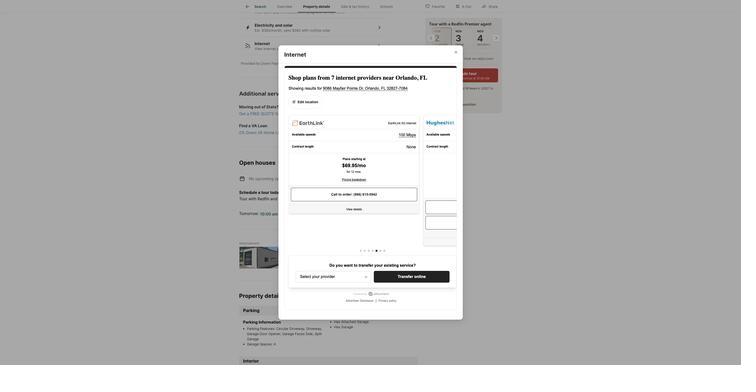 Task type: vqa. For each thing, say whether or not it's contained in the screenshot.
Edit associated with Edit Saved Search
no



Task type: locate. For each thing, give the bounding box(es) containing it.
1 horizontal spatial tour
[[429, 22, 438, 26]]

1 vertical spatial payment
[[274, 10, 288, 14]]

circular driveway, driveway, garage door opener, garage faces side, split garage
[[247, 327, 322, 341]]

loans:
[[276, 130, 288, 135]]

0 vertical spatial parking
[[243, 308, 260, 313]]

tour for tour with a redfin premier agent
[[429, 22, 438, 26]]

houses up "upcoming"
[[255, 160, 276, 166]]

garage left spaces: in the bottom left of the page
[[247, 342, 259, 346]]

schedule down the no
[[239, 190, 257, 195]]

assistance
[[284, 5, 305, 10], [289, 10, 306, 14]]

1 view from the top
[[255, 10, 263, 14]]

premier
[[465, 22, 480, 26]]

9086
[[294, 293, 309, 299]]

1 vertical spatial with
[[302, 28, 309, 32]]

0 horizontal spatial in
[[478, 87, 480, 90]]

schools tab
[[375, 1, 399, 13]]

get inside moving out of state? get a free quote for your long distance move from u-pack!
[[239, 111, 246, 116]]

0 vertical spatial tour
[[429, 22, 438, 26]]

for down property details on the top left of the page
[[323, 10, 328, 14]]

2 vertical spatial with
[[249, 197, 257, 201]]

1 vertical spatial has
[[334, 325, 340, 329]]

out
[[254, 105, 261, 109]]

tour
[[429, 22, 438, 26], [464, 57, 471, 61], [239, 197, 248, 201]]

1 horizontal spatial am
[[296, 212, 302, 217]]

1 horizontal spatial of
[[287, 197, 290, 201]]

payment
[[267, 5, 284, 10], [274, 10, 288, 14]]

internet inside dialog
[[284, 51, 306, 58]]

2 view from the top
[[255, 47, 263, 51]]

3 • from the left
[[351, 211, 353, 216]]

1 vertical spatial 10:00
[[260, 212, 271, 217]]

dr
[[351, 293, 358, 299]]

0 horizontal spatial your
[[282, 111, 290, 116]]

for down the state?
[[276, 111, 281, 116]]

1 vertical spatial advertisement
[[239, 242, 260, 245]]

0 horizontal spatial advertisement
[[239, 242, 260, 245]]

2 • from the left
[[329, 211, 331, 216]]

1 vertical spatial redfin
[[441, 87, 450, 90]]

with right $382
[[302, 28, 309, 32]]

last
[[446, 91, 451, 95]]

move
[[317, 111, 327, 116]]

this left home
[[331, 47, 337, 51]]

provided
[[241, 61, 255, 66]]

0 vertical spatial tour
[[469, 71, 477, 76]]

get down moving at the left of page
[[239, 111, 246, 116]]

0 horizontal spatial driveway,
[[290, 327, 306, 331]]

view
[[255, 10, 263, 14], [255, 47, 263, 51]]

1 horizontal spatial solar
[[323, 28, 331, 32]]

0 horizontal spatial with
[[249, 197, 257, 201]]

a for schedule a tour today tour with redfin and one of our agents will be there to answer all your questions.
[[258, 190, 260, 195]]

2 am from the left
[[296, 212, 302, 217]]

property inside tab
[[303, 4, 318, 9]]

garage up garage spaces: 4
[[247, 337, 259, 341]]

2 horizontal spatial nov
[[477, 29, 484, 33]]

parking for parking information
[[243, 320, 258, 325]]

sale
[[341, 4, 348, 9]]

a inside schedule a tour today tour with redfin and one of our agents will be there to answer all your questions.
[[258, 190, 260, 195]]

0 horizontal spatial get
[[239, 111, 246, 116]]

with up nov 2 thursday
[[439, 22, 447, 26]]

from
[[328, 111, 337, 116]]

tab list
[[239, 0, 402, 13]]

0 vertical spatial down
[[255, 5, 266, 10]]

view inside down payment assistance view down payment assistance programs for this home.
[[255, 10, 263, 14]]

1 horizontal spatial tour
[[469, 71, 477, 76]]

of left our
[[287, 197, 290, 201]]

x-out
[[462, 4, 472, 8]]

u-
[[338, 111, 343, 116]]

for right available
[[325, 47, 330, 51]]

1 horizontal spatial 10:00
[[477, 77, 484, 80]]

parking up parking features:
[[243, 320, 258, 325]]

redfin up 'tomorrow: 10:00 am'
[[258, 197, 270, 201]]

0 vertical spatial details
[[319, 4, 330, 9]]

down inside down payment assistance view down payment assistance programs for this home.
[[255, 5, 266, 10]]

save
[[284, 28, 291, 32]]

10:00 right tomorrow: at the bottom left
[[260, 212, 271, 217]]

schedule inside "schedule tour next available: tomorrow at 10:00 am"
[[451, 71, 468, 76]]

1 vertical spatial of
[[287, 197, 290, 201]]

nov inside nov 2 thursday
[[434, 29, 441, 33]]

pm
[[320, 212, 326, 217], [343, 212, 349, 217], [365, 212, 371, 217]]

tour left via
[[464, 57, 471, 61]]

has
[[334, 320, 340, 324], [334, 325, 340, 329]]

2 vertical spatial internet
[[284, 51, 306, 58]]

long
[[291, 111, 299, 116]]

0 vertical spatial with
[[439, 22, 447, 26]]

0 horizontal spatial of
[[262, 105, 266, 109]]

• left 2:00
[[351, 211, 353, 216]]

1 vertical spatial 4
[[274, 342, 276, 346]]

garage down 'circular'
[[282, 332, 294, 336]]

nov down agent at the right top
[[477, 29, 484, 33]]

houses right open
[[285, 176, 299, 181]]

tour up "at"
[[469, 71, 477, 76]]

property
[[303, 4, 318, 9], [239, 293, 263, 299]]

1 horizontal spatial 4
[[477, 33, 483, 44]]

a inside find a va loan 0% down va home loans: get quote
[[248, 123, 251, 128]]

your inside moving out of state? get a free quote for your long distance move from u-pack!
[[282, 111, 290, 116]]

0 vertical spatial of
[[262, 105, 266, 109]]

0 horizontal spatial nov
[[434, 29, 441, 33]]

1 nov from the left
[[434, 29, 441, 33]]

30
[[452, 91, 456, 95]]

0 horizontal spatial 4
[[274, 342, 276, 346]]

redfin inside schedule a tour today tour with redfin and one of our agents will be there to answer all your questions.
[[258, 197, 270, 201]]

internet down est.
[[255, 41, 270, 46]]

1 horizontal spatial advertisement
[[370, 125, 391, 128]]

2 horizontal spatial with
[[439, 22, 447, 26]]

1 am from the left
[[272, 212, 278, 217]]

2 vertical spatial redfin
[[258, 197, 270, 201]]

1 vertical spatial this
[[331, 47, 337, 51]]

attached
[[341, 320, 356, 324]]

driveway, up faces
[[290, 327, 306, 331]]

in
[[478, 87, 480, 90], [491, 87, 493, 90]]

1 horizontal spatial driveway,
[[306, 327, 322, 331]]

1 horizontal spatial va
[[258, 130, 263, 135]]

1 has from the top
[[334, 320, 340, 324]]

3 nov from the left
[[477, 29, 484, 33]]

your right all
[[361, 197, 369, 201]]

and up $382/month,
[[275, 23, 282, 28]]

the
[[441, 91, 445, 95]]

2:00 pm button
[[355, 211, 372, 217]]

1 vertical spatial agents
[[299, 197, 311, 201]]

moving out of state? get a free quote for your long distance move from u-pack!
[[239, 105, 353, 116]]

None button
[[432, 27, 452, 49], [454, 28, 474, 48], [476, 28, 495, 48], [432, 27, 452, 49], [454, 28, 474, 48], [476, 28, 495, 48]]

0 horizontal spatial schedule
[[239, 190, 257, 195]]

this left home.
[[329, 10, 335, 14]]

1 vertical spatial tour
[[464, 57, 471, 61]]

days
[[456, 91, 463, 95]]

am inside 11:00 am • 12:00 pm • 1:00 pm • 2:00 pm • more times
[[296, 212, 302, 217]]

get inside find a va loan 0% down va home loans: get quote
[[289, 130, 296, 135]]

tomorrow
[[459, 77, 473, 80]]

1 vertical spatial tour
[[261, 190, 269, 195]]

$382/month,
[[262, 28, 283, 32]]

• left 1:00
[[329, 211, 331, 216]]

for left 9086
[[285, 293, 293, 299]]

all
[[356, 197, 360, 201]]

0%
[[239, 130, 245, 135]]

0 horizontal spatial redfin
[[258, 197, 270, 201]]

tour up tomorrow: at the bottom left
[[239, 197, 248, 201]]

1 horizontal spatial your
[[361, 197, 369, 201]]

and inside internet view internet plans and providers available for this home
[[287, 47, 293, 51]]

1 horizontal spatial get
[[289, 130, 296, 135]]

payment down the overview
[[274, 10, 288, 14]]

thursday
[[434, 43, 448, 46]]

today
[[270, 190, 281, 195]]

redfin up the on the right of page
[[441, 87, 450, 90]]

of right out
[[262, 105, 266, 109]]

0 vertical spatial internet
[[255, 41, 270, 46]]

agents left "will"
[[299, 197, 311, 201]]

a for find a va loan 0% down va home loans: get quote
[[248, 123, 251, 128]]

1 horizontal spatial pm
[[343, 212, 349, 217]]

and inside electricity and solar est. $382/month, save                  $382 with rooftop solar
[[275, 23, 282, 28]]

tour left 'today'
[[261, 190, 269, 195]]

0 horizontal spatial solar
[[283, 23, 293, 28]]

get a free quote for your long distance move from u-pack! link
[[239, 111, 421, 117]]

at
[[473, 77, 476, 80]]

next
[[438, 77, 444, 80]]

1 vertical spatial schedule
[[239, 190, 257, 195]]

assistance up electricity and solar est. $382/month, save                  $382 with rooftop solar
[[284, 5, 305, 10]]

ask a question link
[[451, 102, 476, 107]]

agents up 30
[[450, 87, 460, 90]]

garage down attached at the bottom left of page
[[341, 325, 353, 329]]

0 vertical spatial schedule
[[451, 71, 468, 76]]

down up the down on the top
[[255, 5, 266, 10]]

nov up 'previous' icon
[[434, 29, 441, 33]]

and right plans
[[287, 47, 293, 51]]

payment up the down on the top
[[267, 5, 284, 10]]

no upcoming open houses
[[249, 176, 299, 181]]

1 horizontal spatial property
[[303, 4, 318, 9]]

1 horizontal spatial with
[[302, 28, 309, 32]]

0 vertical spatial solar
[[283, 23, 293, 28]]

parking for parking
[[243, 308, 260, 313]]

more
[[378, 212, 388, 217]]

tour up 'previous' icon
[[429, 22, 438, 26]]

tab list containing search
[[239, 0, 402, 13]]

4 right spaces: in the bottom left of the page
[[274, 342, 276, 346]]

va left 'loan'
[[252, 123, 257, 128]]

assistance down the overview
[[289, 10, 306, 14]]

4 • from the left
[[374, 211, 376, 216]]

0 vertical spatial has
[[334, 320, 340, 324]]

schedule up tomorrow at the right top of page
[[451, 71, 468, 76]]

1 vertical spatial va
[[258, 130, 263, 135]]

0 horizontal spatial tour
[[261, 190, 269, 195]]

search
[[255, 4, 266, 9]]

12:00
[[309, 212, 320, 217]]

1 horizontal spatial houses
[[285, 176, 299, 181]]

2 vertical spatial down
[[246, 130, 257, 135]]

0 horizontal spatial pm
[[320, 212, 326, 217]]

solar up save
[[283, 23, 293, 28]]

down right the by
[[261, 61, 271, 66]]

schedule inside schedule a tour today tour with redfin and one of our agents will be there to answer all your questions.
[[239, 190, 257, 195]]

wattbuy,
[[304, 61, 318, 66]]

1 vertical spatial houses
[[285, 176, 299, 181]]

internet view internet plans and providers available for this home
[[255, 41, 347, 51]]

1 vertical spatial your
[[361, 197, 369, 201]]

10:00
[[477, 77, 484, 80], [260, 212, 271, 217]]

redfin up nov 3 friday
[[452, 22, 464, 26]]

2 vertical spatial parking
[[247, 327, 259, 331]]

interior
[[243, 359, 259, 364]]

0 horizontal spatial houses
[[255, 160, 276, 166]]

in right 32827
[[491, 87, 493, 90]]

property details tab
[[298, 1, 336, 13]]

details for property details for 9086 mayfair pointe dr
[[265, 293, 283, 299]]

2 horizontal spatial tour
[[464, 57, 471, 61]]

1 horizontal spatial schedule
[[451, 71, 468, 76]]

down right 0%
[[246, 130, 257, 135]]

with
[[439, 22, 447, 26], [302, 28, 309, 32], [249, 197, 257, 201]]

video
[[477, 57, 486, 61]]

0 vertical spatial 4
[[477, 33, 483, 44]]

1 vertical spatial details
[[265, 293, 283, 299]]

view up the by
[[255, 47, 263, 51]]

• left the more
[[374, 211, 376, 216]]

4 down agent at the right top
[[477, 33, 483, 44]]

in right the tours
[[478, 87, 480, 90]]

0 vertical spatial view
[[255, 10, 263, 14]]

nov inside nov 3 friday
[[456, 29, 462, 33]]

pm right 1:00
[[343, 212, 349, 217]]

loan
[[258, 123, 267, 128]]

pointe
[[332, 293, 350, 299]]

tour with a redfin premier agent
[[429, 22, 492, 26]]

2 in from the left
[[491, 87, 493, 90]]

1 horizontal spatial details
[[319, 4, 330, 9]]

search link
[[245, 4, 266, 10]]

agents
[[450, 87, 460, 90], [299, 197, 311, 201]]

faces
[[295, 332, 305, 336]]

for inside moving out of state? get a free quote for your long distance move from u-pack!
[[276, 111, 281, 116]]

0 horizontal spatial details
[[265, 293, 283, 299]]

your
[[282, 111, 290, 116], [361, 197, 369, 201]]

2 nov from the left
[[456, 29, 462, 33]]

0 vertical spatial va
[[252, 123, 257, 128]]

am left 11:00
[[272, 212, 278, 217]]

&
[[349, 4, 351, 9]]

and inside schedule a tour today tour with redfin and one of our agents will be there to answer all your questions.
[[271, 197, 278, 201]]

internet for internet
[[284, 51, 306, 58]]

0 horizontal spatial agents
[[299, 197, 311, 201]]

answer
[[341, 197, 355, 201]]

1 vertical spatial get
[[289, 130, 296, 135]]

0 vertical spatial get
[[239, 111, 246, 116]]

distance
[[300, 111, 316, 116]]

pm right 2:00
[[365, 212, 371, 217]]

providers
[[294, 47, 309, 51]]

question
[[461, 102, 476, 107]]

1 horizontal spatial in
[[491, 87, 493, 90]]

internet left plans
[[264, 47, 276, 51]]

tour inside list box
[[464, 57, 471, 61]]

parking up parking information
[[243, 308, 260, 313]]

0 horizontal spatial property
[[239, 293, 263, 299]]

nov inside nov 4 saturday
[[477, 29, 484, 33]]

nov down tour with a redfin premier agent on the right top of page
[[456, 29, 462, 33]]

view down search
[[255, 10, 263, 14]]

details inside tab
[[319, 4, 330, 9]]

10:00 right "at"
[[477, 77, 484, 80]]

2 horizontal spatial pm
[[365, 212, 371, 217]]

schedule
[[451, 71, 468, 76], [239, 190, 257, 195]]

1 vertical spatial property
[[239, 293, 263, 299]]

with up tomorrow: at the bottom left
[[249, 197, 257, 201]]

details
[[319, 4, 330, 9], [265, 293, 283, 299]]

0 horizontal spatial tour
[[239, 197, 248, 201]]

tour via video chat list box
[[429, 54, 498, 65]]

houses
[[255, 160, 276, 166], [285, 176, 299, 181]]

available
[[310, 47, 324, 51]]

your left long
[[282, 111, 290, 116]]

and down 'today'
[[271, 197, 278, 201]]

va
[[252, 123, 257, 128], [258, 130, 263, 135]]

nov 3 friday
[[456, 29, 465, 46]]

nov 4 saturday
[[477, 29, 491, 46]]

redfin
[[452, 22, 464, 26], [441, 87, 450, 90], [258, 197, 270, 201]]

0 vertical spatial your
[[282, 111, 290, 116]]

4 inside nov 4 saturday
[[477, 33, 483, 44]]

11:00 am • 12:00 pm • 1:00 pm • 2:00 pm • more times
[[285, 211, 400, 217]]

pm right 12:00
[[320, 212, 326, 217]]

be
[[320, 197, 324, 201]]

1 horizontal spatial nov
[[456, 29, 462, 33]]

get left quote
[[289, 130, 296, 135]]

2 vertical spatial tour
[[239, 197, 248, 201]]

will
[[312, 197, 318, 201]]

1 vertical spatial parking
[[243, 320, 258, 325]]

0 vertical spatial this
[[329, 10, 335, 14]]

parking for parking features:
[[247, 327, 259, 331]]

1 horizontal spatial agents
[[450, 87, 460, 90]]

property details
[[303, 4, 330, 9]]

est.
[[255, 28, 261, 32]]

spaces:
[[260, 342, 273, 346]]

solar right rooftop
[[323, 28, 331, 32]]

option
[[429, 54, 461, 65]]

parking down parking information
[[247, 327, 259, 331]]

va down 'loan'
[[258, 130, 263, 135]]

0 vertical spatial 10:00
[[477, 77, 484, 80]]

internet down 'providers'
[[284, 51, 306, 58]]

driveway, up split
[[306, 327, 322, 331]]

0 horizontal spatial 10:00
[[260, 212, 271, 217]]

ad region
[[239, 247, 418, 269]]

property details for 9086 mayfair pointe dr
[[239, 293, 358, 299]]

am right 11:00
[[296, 212, 302, 217]]

1 vertical spatial assistance
[[289, 10, 306, 14]]

• left 12:00
[[304, 211, 306, 216]]



Task type: describe. For each thing, give the bounding box(es) containing it.
door
[[260, 332, 268, 336]]

garage right attached at the bottom left of page
[[357, 320, 369, 324]]

10:00 inside "schedule tour next available: tomorrow at 10:00 am"
[[477, 77, 484, 80]]

programs
[[307, 10, 322, 14]]

upcoming
[[255, 176, 274, 181]]

1:00 pm button
[[333, 211, 349, 217]]

favorite button
[[421, 1, 449, 11]]

in the last 30 days
[[441, 87, 493, 95]]

sale & tax history
[[341, 4, 369, 9]]

$382
[[292, 28, 301, 32]]

details for property details
[[319, 4, 330, 9]]

down payment assistance view down payment assistance programs for this home.
[[255, 5, 346, 14]]

am
[[485, 77, 490, 80]]

overview
[[277, 4, 292, 9]]

available:
[[445, 77, 458, 80]]

friday
[[456, 43, 465, 46]]

favorite
[[432, 4, 445, 8]]

3 pm from the left
[[365, 212, 371, 217]]

0 vertical spatial assistance
[[284, 5, 305, 10]]

sale & tax history tab
[[336, 1, 375, 13]]

0 vertical spatial houses
[[255, 160, 276, 166]]

electricity and solar est. $382/month, save                  $382 with rooftop solar
[[255, 23, 331, 32]]

schedule for tomorrow
[[451, 71, 468, 76]]

tours
[[470, 87, 477, 90]]

1 • from the left
[[304, 211, 306, 216]]

0 vertical spatial agents
[[450, 87, 460, 90]]

this inside down payment assistance view down payment assistance programs for this home.
[[329, 10, 335, 14]]

1 horizontal spatial redfin
[[441, 87, 450, 90]]

2 has from the top
[[334, 325, 340, 329]]

nov 2 thursday
[[434, 29, 448, 46]]

11:00
[[285, 212, 295, 217]]

with inside electricity and solar est. $382/month, save                  $382 with rooftop solar
[[302, 28, 309, 32]]

this inside internet view internet plans and providers available for this home
[[331, 47, 337, 51]]

to
[[336, 197, 340, 201]]

0 vertical spatial payment
[[267, 5, 284, 10]]

0 vertical spatial advertisement
[[370, 125, 391, 128]]

1 pm from the left
[[320, 212, 326, 217]]

2 driveway, from the left
[[306, 327, 322, 331]]

property for property details
[[303, 4, 318, 9]]

open
[[239, 160, 254, 166]]

ask
[[451, 102, 458, 107]]

0 vertical spatial redfin
[[452, 22, 464, 26]]

there
[[325, 197, 335, 201]]

out
[[466, 4, 472, 8]]

information
[[259, 320, 281, 325]]

tax
[[352, 4, 357, 9]]

ask a question
[[451, 102, 476, 107]]

electricity
[[255, 23, 274, 28]]

x-out button
[[451, 1, 476, 11]]

free
[[250, 111, 260, 116]]

garage spaces: 4
[[247, 342, 276, 346]]

opener,
[[269, 332, 281, 336]]

schedule for tour
[[239, 190, 257, 195]]

internet dialog
[[279, 45, 463, 320]]

1:00
[[333, 212, 342, 217]]

schedule tour next available: tomorrow at 10:00 am
[[438, 71, 490, 80]]

saturday
[[477, 43, 491, 46]]

2 pm from the left
[[343, 212, 349, 217]]

for inside internet view internet plans and providers available for this home
[[325, 47, 330, 51]]

and right wattbuy,
[[319, 61, 325, 66]]

a for ask a question
[[459, 102, 461, 107]]

1 driveway, from the left
[[290, 327, 306, 331]]

times
[[389, 212, 400, 217]]

2:00
[[355, 212, 364, 217]]

for inside down payment assistance view down payment assistance programs for this home.
[[323, 10, 328, 14]]

internet for internet view internet plans and providers available for this home
[[255, 41, 270, 46]]

allconnect
[[326, 61, 344, 66]]

rooftop
[[310, 28, 322, 32]]

garage down parking features:
[[247, 332, 259, 336]]

12:00 pm button
[[308, 211, 327, 217]]

mayfair
[[310, 293, 331, 299]]

with inside schedule a tour today tour with redfin and one of our agents will be there to answer all your questions.
[[249, 197, 257, 201]]

state?
[[267, 105, 279, 109]]

10
[[466, 87, 469, 90]]

previous image
[[427, 34, 435, 42]]

your inside schedule a tour today tour with redfin and one of our agents will be there to answer all your questions.
[[361, 197, 369, 201]]

property for property details for 9086 mayfair pointe dr
[[239, 293, 263, 299]]

of inside moving out of state? get a free quote for your long distance move from u-pack!
[[262, 105, 266, 109]]

parking features:
[[247, 327, 276, 331]]

services
[[268, 91, 290, 97]]

tour inside schedule a tour today tour with redfin and one of our agents will be there to answer all your questions.
[[239, 197, 248, 201]]

circular
[[276, 327, 289, 331]]

tour for tour via video chat
[[464, 57, 471, 61]]

1 in from the left
[[478, 87, 480, 90]]

resource,
[[287, 61, 303, 66]]

in inside the in the last 30 days
[[491, 87, 493, 90]]

pack!
[[343, 111, 353, 116]]

nov for 2
[[434, 29, 441, 33]]

1 vertical spatial down
[[261, 61, 271, 66]]

open houses
[[239, 160, 276, 166]]

32827
[[481, 87, 490, 90]]

additional services
[[239, 91, 290, 97]]

nov for 4
[[477, 29, 484, 33]]

11:00 am button
[[285, 211, 302, 217]]

10:00 inside 'tomorrow: 10:00 am'
[[260, 212, 271, 217]]

one
[[279, 197, 286, 201]]

our
[[292, 197, 298, 201]]

of inside schedule a tour today tour with redfin and one of our agents will be there to answer all your questions.
[[287, 197, 290, 201]]

provided by down payment resource, wattbuy, and allconnect
[[241, 61, 344, 66]]

down inside find a va loan 0% down va home loans: get quote
[[246, 130, 257, 135]]

3
[[456, 33, 462, 44]]

find
[[239, 123, 248, 128]]

tomorrow: 10:00 am
[[239, 211, 278, 217]]

1 vertical spatial internet
[[264, 47, 276, 51]]

split
[[315, 332, 322, 336]]

parking information
[[243, 320, 281, 325]]

a inside moving out of state? get a free quote for your long distance move from u-pack!
[[247, 111, 249, 116]]

next image
[[492, 34, 500, 42]]

agents inside schedule a tour today tour with redfin and one of our agents will be there to answer all your questions.
[[299, 197, 311, 201]]

nov for 3
[[456, 29, 462, 33]]

tour inside schedule a tour today tour with redfin and one of our agents will be there to answer all your questions.
[[261, 190, 269, 195]]

plans
[[277, 47, 286, 51]]

view inside internet view internet plans and providers available for this home
[[255, 47, 263, 51]]

find a va loan 0% down va home loans: get quote
[[239, 123, 308, 135]]

tour inside "schedule tour next available: tomorrow at 10:00 am"
[[469, 71, 477, 76]]

10:00 am button
[[260, 211, 278, 217]]

overview tab
[[272, 1, 298, 13]]

am inside 'tomorrow: 10:00 am'
[[272, 212, 278, 217]]

chat
[[486, 57, 494, 61]]

0 horizontal spatial va
[[252, 123, 257, 128]]

questions.
[[370, 197, 389, 201]]

quote
[[261, 111, 275, 116]]

1 vertical spatial solar
[[323, 28, 331, 32]]

internet element
[[284, 45, 312, 58]]



